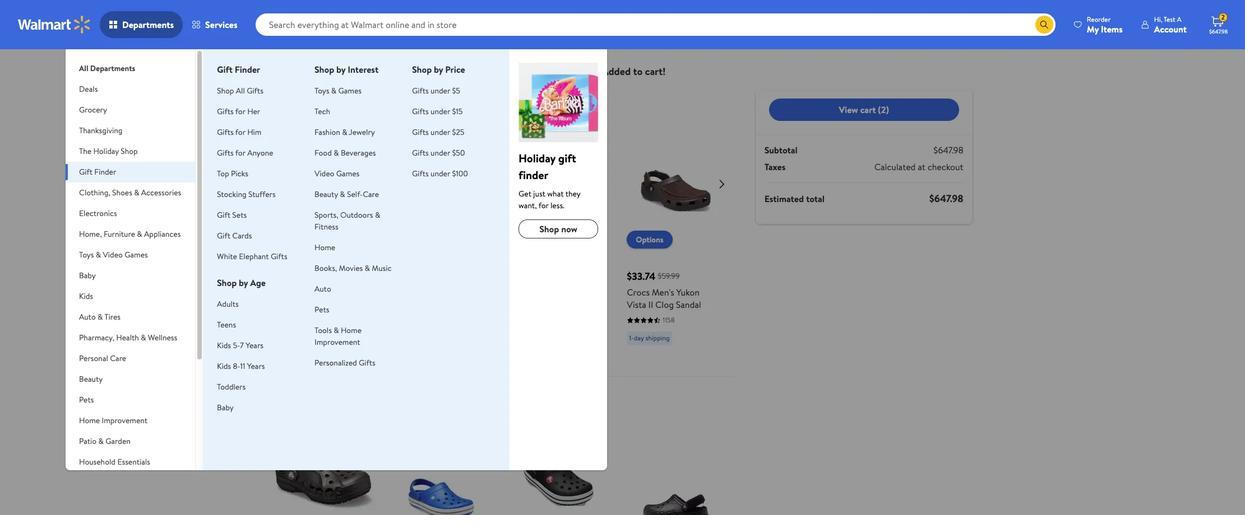 Task type: locate. For each thing, give the bounding box(es) containing it.
1 horizontal spatial beauty
[[315, 189, 338, 200]]

&
[[331, 85, 336, 96], [342, 127, 347, 138], [334, 147, 339, 159], [134, 187, 139, 198], [340, 189, 345, 200], [375, 210, 380, 221], [137, 229, 142, 240], [96, 249, 101, 261], [365, 263, 370, 274], [331, 286, 337, 299], [565, 286, 571, 299], [98, 312, 103, 323], [334, 325, 339, 336], [141, 332, 146, 344], [98, 436, 104, 447]]

holiday inside "holiday gift finder get just what they want, for less."
[[519, 151, 556, 166]]

gift down the
[[79, 166, 93, 178]]

1 vertical spatial finder
[[94, 166, 116, 178]]

shipping for $19.99
[[528, 334, 552, 343]]

1 horizontal spatial auto
[[315, 284, 331, 295]]

departments up all departments link
[[122, 18, 174, 31]]

0 horizontal spatial $19.99
[[418, 270, 444, 284]]

toddler right baya
[[534, 286, 563, 299]]

men's
[[652, 286, 674, 299]]

vista
[[627, 299, 646, 311]]

video down food on the top of page
[[315, 168, 334, 179]]

1 horizontal spatial by
[[336, 63, 346, 76]]

beauty inside "dropdown button"
[[79, 374, 103, 385]]

finder down the holiday shop
[[94, 166, 116, 178]]

shop now
[[539, 223, 577, 235]]

clear search field text image
[[1022, 20, 1031, 29]]

0 horizontal spatial gift finder
[[79, 166, 116, 178]]

1 vertical spatial toys
[[79, 249, 94, 261]]

3 crocs from the left
[[627, 286, 650, 299]]

$19.99 down 'shop now'
[[535, 270, 561, 284]]

0 horizontal spatial auto
[[79, 312, 96, 323]]

2 options from the left
[[636, 234, 663, 246]]

1 crocs from the left
[[275, 286, 298, 299]]

by left price
[[434, 63, 443, 76]]

home up books, at the left of page
[[315, 242, 335, 253]]

home up patio
[[79, 415, 100, 427]]

& right the 'health'
[[141, 332, 146, 344]]

from right music
[[392, 270, 415, 284]]

shop up gifts for her link
[[217, 85, 234, 96]]

2 vertical spatial games
[[125, 249, 148, 261]]

auto & tires
[[79, 312, 121, 323]]

all departments link
[[66, 49, 195, 79]]

gift
[[558, 151, 576, 166]]

shop up toys & games link
[[315, 63, 334, 76]]

(2)
[[878, 104, 889, 116]]

for down the "just"
[[539, 200, 549, 211]]

baby for baby link
[[217, 402, 234, 414]]

$19.99 right music
[[418, 270, 444, 284]]

under left $15
[[431, 106, 450, 117]]

shipping down 1158
[[646, 334, 670, 343]]

3 under from the top
[[431, 127, 450, 138]]

0 horizontal spatial finder
[[94, 166, 116, 178]]

music
[[372, 263, 392, 274]]

reduced
[[397, 126, 422, 135]]

just
[[533, 188, 545, 200]]

by
[[336, 63, 346, 76], [434, 63, 443, 76], [239, 277, 248, 289]]

games up the beauty & self-care
[[336, 168, 359, 179]]

baby inside dropdown button
[[79, 270, 96, 281]]

gifts for gifts under $15
[[412, 106, 429, 117]]

1 vertical spatial all
[[236, 85, 245, 96]]

$647.98 down checkout
[[929, 192, 963, 206]]

shipping down from $19.99 crocs toddler & kids baya clog
[[528, 334, 552, 343]]

0 horizontal spatial shipping
[[294, 346, 318, 355]]

video down furniture
[[103, 249, 123, 261]]

& right outdoors at the top left
[[375, 210, 380, 221]]

1 vertical spatial baby
[[217, 402, 234, 414]]

1- down baya
[[512, 334, 517, 343]]

gift finder image
[[519, 63, 598, 142]]

pets link
[[315, 304, 329, 316]]

crocs unisex crocband clog sandal image
[[392, 429, 490, 516]]

0 horizontal spatial by
[[239, 277, 248, 289]]

$33.74 $59.99 crocs men's yukon vista ii clog sandal
[[627, 270, 701, 311]]

view
[[839, 104, 858, 116]]

options for first options link
[[519, 234, 546, 246]]

gifts under $25 link
[[412, 127, 464, 138]]

video inside dropdown button
[[103, 249, 123, 261]]

5 under from the top
[[431, 168, 450, 179]]

gift sets
[[217, 210, 247, 221]]

toys for toys & video games
[[79, 249, 94, 261]]

2 horizontal spatial home
[[341, 325, 362, 336]]

under up products at the left top of the page
[[431, 85, 450, 96]]

options down the 'want,'
[[519, 234, 546, 246]]

0 horizontal spatial day
[[282, 346, 292, 355]]

2 horizontal spatial shipping
[[646, 334, 670, 343]]

& inside tools & home improvement
[[334, 325, 339, 336]]

estimated total
[[764, 193, 824, 205]]

improvement down tools
[[315, 337, 360, 348]]

crocs toddler & kids baya clog image
[[510, 142, 608, 240], [275, 429, 373, 516]]

1 $19.99 from the left
[[418, 270, 444, 284]]

walmart image
[[18, 16, 91, 34]]

0 vertical spatial improvement
[[315, 337, 360, 348]]

toddler
[[300, 286, 328, 299], [534, 286, 563, 299]]

0 horizontal spatial pets
[[79, 395, 94, 406]]

improvement down pets dropdown button
[[102, 415, 147, 427]]

care down the 'health'
[[110, 353, 126, 364]]

stuffers
[[248, 189, 276, 200]]

gifts under $15
[[412, 106, 463, 117]]

1 horizontal spatial improvement
[[315, 337, 360, 348]]

0 horizontal spatial 1-
[[277, 346, 282, 355]]

0 horizontal spatial crocs toddler & kids baya clog image
[[275, 429, 373, 516]]

0 horizontal spatial crocs toddler & kids crocband clog, sizes 4-6 image
[[392, 142, 490, 240]]

0 horizontal spatial beauty
[[79, 374, 103, 385]]

0 horizontal spatial options
[[519, 234, 546, 246]]

pharmacy,
[[79, 332, 114, 344]]

tech link
[[315, 106, 330, 117]]

toddlers link
[[217, 382, 246, 393]]

holiday up finder at left
[[519, 151, 556, 166]]

1 horizontal spatial home
[[315, 242, 335, 253]]

clog for from
[[530, 299, 548, 311]]

for left him
[[235, 127, 245, 138]]

& up also
[[331, 85, 336, 96]]

gift cards
[[217, 230, 252, 242]]

games inside dropdown button
[[125, 249, 148, 261]]

shop up adults link
[[217, 277, 237, 289]]

departments up the deals dropdown button
[[90, 63, 135, 74]]

clog
[[530, 299, 548, 311], [655, 299, 674, 311]]

1 horizontal spatial gift finder
[[217, 63, 260, 76]]

for left anyone
[[235, 147, 245, 159]]

stocking stuffers
[[217, 189, 276, 200]]

departments button
[[100, 11, 183, 38]]

0 horizontal spatial crocs
[[275, 286, 298, 299]]

1 horizontal spatial toddler
[[534, 286, 563, 299]]

1 vertical spatial video
[[103, 249, 123, 261]]

$59.99
[[658, 271, 680, 282]]

0 vertical spatial home
[[315, 242, 335, 253]]

added
[[602, 64, 631, 78]]

kids inside from $19.99 crocs toddler & kids baya clog
[[573, 286, 589, 299]]

shop left now
[[539, 223, 559, 235]]

toys & games link
[[315, 85, 362, 96]]

gift for gift sets link
[[217, 210, 230, 221]]

beauty down 'personal'
[[79, 374, 103, 385]]

$19.99 for from $19.99 crocs toddler & kids baya clog
[[535, 270, 561, 284]]

1 horizontal spatial holiday
[[519, 151, 556, 166]]

gift inside dropdown button
[[79, 166, 93, 178]]

0 vertical spatial auto
[[315, 284, 331, 295]]

beauty up sports,
[[315, 189, 338, 200]]

products
[[417, 98, 460, 113]]

from for from $19.99 crocs toddler & kids baya clog
[[510, 270, 532, 284]]

clog inside "$33.74 $59.99 crocs men's yukon vista ii clog sandal"
[[655, 299, 674, 311]]

adults link
[[217, 299, 239, 310]]

1- down vista
[[629, 334, 634, 343]]

1 horizontal spatial 1-day shipping
[[512, 334, 552, 343]]

hi, test a account
[[1154, 14, 1187, 35]]

to
[[633, 64, 643, 78]]

games up also
[[338, 85, 362, 96]]

1 horizontal spatial shipping
[[528, 334, 552, 343]]

0 vertical spatial baby
[[79, 270, 96, 281]]

gifts for gifts under $50
[[412, 147, 429, 159]]

finder
[[235, 63, 260, 76], [94, 166, 116, 178]]

clog right baya
[[530, 299, 548, 311]]

auto up pharmacy,
[[79, 312, 96, 323]]

0 horizontal spatial video
[[103, 249, 123, 261]]

options
[[519, 234, 546, 246], [636, 234, 663, 246]]

$33.74
[[627, 270, 656, 284]]

finder up shop all gifts link
[[235, 63, 260, 76]]

2 horizontal spatial by
[[434, 63, 443, 76]]

auto inside dropdown button
[[79, 312, 96, 323]]

product group containing $33.74
[[627, 119, 725, 372]]

2 horizontal spatial crocs
[[627, 286, 650, 299]]

0 horizontal spatial toys
[[79, 249, 94, 261]]

the
[[79, 146, 91, 157]]

from inside from $19.99 crocs toddler & kids baya clog
[[510, 270, 532, 284]]

gift sets link
[[217, 210, 247, 221]]

by up toys & games link
[[336, 63, 346, 76]]

baby button
[[66, 266, 195, 286]]

0 vertical spatial pets
[[315, 304, 329, 316]]

0 vertical spatial crocs toddler & kids crocband clog, sizes 4-6 image
[[392, 142, 490, 240]]

day down baya
[[517, 334, 527, 343]]

adults
[[217, 299, 239, 310]]

1 vertical spatial auto
[[79, 312, 96, 323]]

1-day shipping for toddler
[[277, 346, 318, 355]]

1 horizontal spatial toys
[[315, 85, 329, 96]]

1 horizontal spatial options link
[[627, 231, 672, 249]]

$50
[[452, 147, 465, 159]]

under left $25
[[431, 127, 450, 138]]

1 toddler from the left
[[300, 286, 328, 299]]

get
[[519, 188, 531, 200]]

crocs toddler & kids classic glitter clog, sizes 4-6 image
[[275, 142, 373, 240]]

care up outdoors at the top left
[[363, 189, 379, 200]]

0 vertical spatial departments
[[122, 18, 174, 31]]

him
[[247, 127, 261, 138]]

crocs inside from $19.99 crocs toddler & kids baya clog
[[510, 286, 532, 299]]

games down 'home, furniture & appliances' dropdown button
[[125, 249, 148, 261]]

pets for pets dropdown button
[[79, 395, 94, 406]]

1 horizontal spatial options
[[636, 234, 663, 246]]

options up $33.74
[[636, 234, 663, 246]]

& right tools
[[334, 325, 339, 336]]

1 vertical spatial beauty
[[79, 374, 103, 385]]

& right the glitter
[[331, 286, 337, 299]]

gift left cards
[[217, 230, 230, 242]]

shop down thanksgiving dropdown button
[[121, 146, 138, 157]]

gifts for gifts under $100
[[412, 168, 429, 179]]

patio
[[79, 436, 97, 447]]

0 horizontal spatial care
[[110, 353, 126, 364]]

1 horizontal spatial 1-
[[512, 334, 517, 343]]

crocs for from
[[510, 286, 532, 299]]

11
[[240, 361, 245, 372]]

0 vertical spatial beauty
[[315, 189, 338, 200]]

crocs toddler & kids crocband clog, sizes 4-6 image
[[392, 142, 490, 240], [510, 429, 608, 516]]

1 vertical spatial gift finder
[[79, 166, 116, 178]]

1-day shipping down baya
[[512, 334, 552, 343]]

toys inside dropdown button
[[79, 249, 94, 261]]

1 vertical spatial improvement
[[102, 415, 147, 427]]

Search search field
[[255, 13, 1055, 36]]

1 horizontal spatial $19.99
[[535, 270, 561, 284]]

2 toddler from the left
[[534, 286, 563, 299]]

1 options from the left
[[519, 234, 546, 246]]

0 horizontal spatial from
[[392, 270, 415, 284]]

toys up tech
[[315, 85, 329, 96]]

7
[[240, 340, 244, 351]]

for left her
[[235, 106, 245, 117]]

years right "7"
[[246, 340, 263, 351]]

clog inside from $19.99 crocs toddler & kids baya clog
[[530, 299, 548, 311]]

under left $50
[[431, 147, 450, 159]]

under left $100
[[431, 168, 450, 179]]

gift left sets
[[217, 210, 230, 221]]

& right shoes
[[134, 187, 139, 198]]

2 options link from the left
[[627, 231, 672, 249]]

1- for $19.99
[[512, 334, 517, 343]]

shop for interest
[[315, 63, 334, 76]]

1 under from the top
[[431, 85, 450, 96]]

pets right 6
[[315, 304, 329, 316]]

1 vertical spatial crocs toddler & kids crocband clog, sizes 4-6 image
[[510, 429, 608, 516]]

1-day shipping down 1158
[[629, 334, 670, 343]]

baby down the toys & video games
[[79, 270, 96, 281]]

0 vertical spatial games
[[338, 85, 362, 96]]

1 horizontal spatial pets
[[315, 304, 329, 316]]

crocs inside "$33.74 $59.99 crocs men's yukon vista ii clog sandal"
[[627, 286, 650, 299]]

& right food on the top of page
[[334, 147, 339, 159]]

1 from from the left
[[392, 270, 415, 284]]

seller
[[529, 126, 544, 135]]

food
[[315, 147, 332, 159]]

0 vertical spatial finder
[[235, 63, 260, 76]]

crocs unisex baya lined fuzz strap clogs image
[[627, 429, 725, 516]]

1 horizontal spatial video
[[315, 168, 334, 179]]

shop inside the holiday shop dropdown button
[[121, 146, 138, 157]]

2 horizontal spatial 1-
[[629, 334, 634, 343]]

gift finder up clothing,
[[79, 166, 116, 178]]

these
[[388, 98, 414, 113]]

fashion & jewelry
[[315, 127, 375, 138]]

2 vertical spatial $647.98
[[929, 192, 963, 206]]

1 vertical spatial home
[[341, 325, 362, 336]]

0 vertical spatial gift finder
[[217, 63, 260, 76]]

for inside "holiday gift finder get just what they want, for less."
[[539, 200, 549, 211]]

& left self-
[[340, 189, 345, 200]]

1 horizontal spatial finder
[[235, 63, 260, 76]]

all up gifts for her link
[[236, 85, 245, 96]]

0 horizontal spatial 1-day shipping
[[277, 346, 318, 355]]

0 horizontal spatial toddler
[[300, 286, 328, 299]]

day down the sizes
[[282, 346, 292, 355]]

toddler inside "crocs toddler & kids classic glitter clog, sizes 4-6 470"
[[300, 286, 328, 299]]

kids 5-7 years link
[[217, 340, 263, 351]]

2 crocs from the left
[[510, 286, 532, 299]]

auto up the glitter
[[315, 284, 331, 295]]

0 vertical spatial years
[[246, 340, 263, 351]]

kids for kids 8-11 years
[[217, 361, 231, 372]]

2
[[1221, 12, 1225, 22]]

years right the 11
[[247, 361, 265, 372]]

1 horizontal spatial clog
[[655, 299, 674, 311]]

from up baya
[[510, 270, 532, 284]]

books, movies & music link
[[315, 263, 392, 274]]

home for home link
[[315, 242, 335, 253]]

options link down the 'want,'
[[510, 231, 555, 249]]

home inside dropdown button
[[79, 415, 100, 427]]

from
[[392, 270, 415, 284], [510, 270, 532, 284]]

0 horizontal spatial all
[[79, 63, 88, 74]]

0 vertical spatial video
[[315, 168, 334, 179]]

1-day shipping down 470
[[277, 346, 318, 355]]

gift finder
[[217, 63, 260, 76], [79, 166, 116, 178]]

2 from from the left
[[510, 270, 532, 284]]

by for interest
[[336, 63, 346, 76]]

1 horizontal spatial crocs
[[510, 286, 532, 299]]

also
[[328, 98, 347, 113]]

interest
[[348, 63, 378, 76]]

0 horizontal spatial holiday
[[93, 146, 119, 157]]

toys & video games button
[[66, 245, 195, 266]]

0 vertical spatial care
[[363, 189, 379, 200]]

0 horizontal spatial options link
[[510, 231, 555, 249]]

$647.98 down 2
[[1209, 27, 1228, 35]]

gift finder button
[[66, 162, 195, 183]]

1 horizontal spatial care
[[363, 189, 379, 200]]

470
[[311, 328, 322, 337]]

0 horizontal spatial home
[[79, 415, 100, 427]]

kids inside dropdown button
[[79, 291, 93, 302]]

1 horizontal spatial day
[[517, 334, 527, 343]]

baby down toddlers
[[217, 402, 234, 414]]

2 clog from the left
[[655, 299, 674, 311]]

shoes
[[112, 187, 132, 198]]

shop up gifts under $5 link
[[412, 63, 432, 76]]

$19.99 for from $19.99
[[418, 270, 444, 284]]

options link up $33.74
[[627, 231, 672, 249]]

thanksgiving
[[79, 125, 122, 136]]

1 vertical spatial crocs toddler & kids baya clog image
[[275, 429, 373, 516]]

gifts under $25
[[412, 127, 464, 138]]

departments inside all departments link
[[90, 63, 135, 74]]

1 vertical spatial years
[[247, 361, 265, 372]]

0 horizontal spatial baby
[[79, 270, 96, 281]]

1 vertical spatial pets
[[79, 395, 94, 406]]

holiday inside the holiday shop dropdown button
[[93, 146, 119, 157]]

personal care
[[79, 353, 126, 364]]

shipping down 470
[[294, 346, 318, 355]]

product group
[[275, 119, 373, 372], [392, 119, 490, 372], [510, 119, 608, 372], [627, 119, 725, 372], [510, 407, 608, 516]]

0 vertical spatial all
[[79, 63, 88, 74]]

1 vertical spatial $647.98
[[934, 144, 963, 156]]

1 options link from the left
[[510, 231, 555, 249]]

search icon image
[[1040, 20, 1049, 29]]

years
[[246, 340, 263, 351], [247, 361, 265, 372]]

1- down the sizes
[[277, 346, 282, 355]]

clog right ii
[[655, 299, 674, 311]]

holiday right the
[[93, 146, 119, 157]]

home improvement
[[79, 415, 147, 427]]

all inside all departments link
[[79, 63, 88, 74]]

& right baya
[[565, 286, 571, 299]]

2 vertical spatial home
[[79, 415, 100, 427]]

by left age
[[239, 277, 248, 289]]

day down vista
[[634, 334, 644, 343]]

1 clog from the left
[[530, 299, 548, 311]]

1 vertical spatial care
[[110, 353, 126, 364]]

baby for 'baby' dropdown button
[[79, 270, 96, 281]]

improvement
[[315, 337, 360, 348], [102, 415, 147, 427]]

1 vertical spatial departments
[[90, 63, 135, 74]]

gifts
[[247, 85, 263, 96], [412, 85, 429, 96], [217, 106, 234, 117], [412, 106, 429, 117], [217, 127, 234, 138], [412, 127, 429, 138], [217, 147, 234, 159], [412, 147, 429, 159], [412, 168, 429, 179], [271, 251, 287, 262], [359, 358, 375, 369]]

auto
[[315, 284, 331, 295], [79, 312, 96, 323]]

services button
[[183, 11, 246, 38]]

1 horizontal spatial all
[[236, 85, 245, 96]]

customers also bought these products
[[273, 98, 460, 113]]

electronics
[[79, 208, 117, 219]]

gifts under $50
[[412, 147, 465, 159]]

1 horizontal spatial crocs toddler & kids crocband clog, sizes 4-6 image
[[510, 429, 608, 516]]

2 under from the top
[[431, 106, 450, 117]]

1 horizontal spatial from
[[510, 270, 532, 284]]

pets inside dropdown button
[[79, 395, 94, 406]]

top picks
[[217, 168, 248, 179]]

gift for gift finder dropdown button
[[79, 166, 93, 178]]

all up deals
[[79, 63, 88, 74]]

2 $19.99 from the left
[[535, 270, 561, 284]]

best
[[514, 126, 527, 135]]

services
[[205, 18, 237, 31]]

teens
[[217, 320, 236, 331]]

crocs men's yukon vista ii clog sandal image
[[627, 142, 725, 240]]

& down home,
[[96, 249, 101, 261]]

home link
[[315, 242, 335, 253]]

$19.99 inside from $19.99 crocs toddler & kids baya clog
[[535, 270, 561, 284]]

1 horizontal spatial baby
[[217, 402, 234, 414]]

$647.98 up checkout
[[934, 144, 963, 156]]

0 vertical spatial toys
[[315, 85, 329, 96]]

estimated
[[764, 193, 804, 205]]

toddler up pets link
[[300, 286, 328, 299]]

0 horizontal spatial improvement
[[102, 415, 147, 427]]

home down clog,
[[341, 325, 362, 336]]

tools & home improvement link
[[315, 325, 362, 348]]

jewelry
[[349, 127, 375, 138]]

day for toddler
[[282, 346, 292, 355]]

4 under from the top
[[431, 147, 450, 159]]

care
[[363, 189, 379, 200], [110, 353, 126, 364]]

pets
[[315, 304, 329, 316], [79, 395, 94, 406]]

1 horizontal spatial crocs toddler & kids baya clog image
[[510, 142, 608, 240]]

improvement inside tools & home improvement
[[315, 337, 360, 348]]

gift finder up shop all gifts link
[[217, 63, 260, 76]]

kids 5-7 years
[[217, 340, 263, 351]]

0 horizontal spatial clog
[[530, 299, 548, 311]]

toys down home,
[[79, 249, 94, 261]]

pets up the home improvement on the bottom left of page
[[79, 395, 94, 406]]



Task type: describe. For each thing, give the bounding box(es) containing it.
gifts under $100
[[412, 168, 468, 179]]

toys for toys & games
[[315, 85, 329, 96]]

books, movies & music
[[315, 263, 392, 274]]

now
[[561, 223, 577, 235]]

next slide for customers also bought these products list image
[[711, 173, 733, 196]]

books,
[[315, 263, 337, 274]]

shop for gifts
[[217, 85, 234, 96]]

clothing, shoes & accessories
[[79, 187, 181, 198]]

health
[[116, 332, 139, 344]]

video games
[[315, 168, 359, 179]]

deals
[[79, 84, 98, 95]]

crocs inside "crocs toddler & kids classic glitter clog, sizes 4-6 470"
[[275, 286, 298, 299]]

gift finder inside dropdown button
[[79, 166, 116, 178]]

gifts for gifts for her
[[217, 106, 234, 117]]

for for her
[[235, 106, 245, 117]]

& inside "crocs toddler & kids classic glitter clog, sizes 4-6 470"
[[331, 286, 337, 299]]

tools
[[315, 325, 332, 336]]

by for age
[[239, 277, 248, 289]]

cart
[[860, 104, 876, 116]]

gifts under $100 link
[[412, 168, 468, 179]]

under for $25
[[431, 127, 450, 138]]

improvement inside dropdown button
[[102, 415, 147, 427]]

crocs for $33.74
[[627, 286, 650, 299]]

2 horizontal spatial 1-day shipping
[[629, 334, 670, 343]]

essentials
[[117, 457, 150, 468]]

1 vertical spatial games
[[336, 168, 359, 179]]

from $19.99
[[392, 270, 444, 284]]

$647.98 for subtotal
[[934, 144, 963, 156]]

shop all gifts link
[[217, 85, 263, 96]]

by for price
[[434, 63, 443, 76]]

picks
[[231, 168, 248, 179]]

gifts for her
[[217, 106, 260, 117]]

shipping for toddler
[[294, 346, 318, 355]]

grocery
[[79, 104, 107, 115]]

what
[[547, 188, 564, 200]]

white elephant gifts link
[[217, 251, 287, 262]]

for for anyone
[[235, 147, 245, 159]]

deals button
[[66, 79, 195, 100]]

home for home improvement
[[79, 415, 100, 427]]

total
[[806, 193, 824, 205]]

patio & garden button
[[66, 432, 195, 452]]

test
[[1164, 14, 1175, 24]]

they
[[565, 188, 580, 200]]

auto for auto link
[[315, 284, 331, 295]]

& left music
[[365, 263, 370, 274]]

& right furniture
[[137, 229, 142, 240]]

from for from $19.99
[[392, 270, 415, 284]]

under for $100
[[431, 168, 450, 179]]

shop by interest
[[315, 63, 378, 76]]

patio & garden
[[79, 436, 131, 447]]

personalized gifts link
[[315, 358, 375, 369]]

& inside the 'sports, outdoors & fitness'
[[375, 210, 380, 221]]

accessories
[[141, 187, 181, 198]]

stocking stuffers link
[[217, 189, 276, 200]]

fashion & jewelry link
[[315, 127, 375, 138]]

yukon
[[676, 286, 700, 299]]

1-day shipping for $19.99
[[512, 334, 552, 343]]

& right patio
[[98, 436, 104, 447]]

options for first options link from the right
[[636, 234, 663, 246]]

less.
[[550, 200, 564, 211]]

electronics button
[[66, 203, 195, 224]]

gift up shop all gifts link
[[217, 63, 233, 76]]

Walmart Site-Wide search field
[[255, 13, 1055, 36]]

stocking
[[217, 189, 246, 200]]

cart!
[[645, 64, 666, 78]]

0 vertical spatial $647.98
[[1209, 27, 1228, 35]]

departments inside departments dropdown button
[[122, 18, 174, 31]]

gifts for gifts for anyone
[[217, 147, 234, 159]]

pharmacy, health & wellness
[[79, 332, 177, 344]]

toddler inside from $19.99 crocs toddler & kids baya clog
[[534, 286, 563, 299]]

pets for pets link
[[315, 304, 329, 316]]

1- for toddler
[[277, 346, 282, 355]]

added to cart!
[[602, 64, 666, 78]]

shop inside shop now link
[[539, 223, 559, 235]]

clothing,
[[79, 187, 110, 198]]

kids inside "crocs toddler & kids classic glitter clog, sizes 4-6 470"
[[339, 286, 355, 299]]

auto for auto & tires
[[79, 312, 96, 323]]

under for $50
[[431, 147, 450, 159]]

kids for kids dropdown button at the bottom
[[79, 291, 93, 302]]

shop for age
[[217, 277, 237, 289]]

personal care button
[[66, 349, 195, 369]]

top picks link
[[217, 168, 248, 179]]

$15
[[452, 106, 463, 117]]

auto & tires button
[[66, 307, 195, 328]]

movies
[[339, 263, 363, 274]]

fitness
[[315, 221, 338, 233]]

beauty for beauty & self-care
[[315, 189, 338, 200]]

cards
[[232, 230, 252, 242]]

day for $19.99
[[517, 334, 527, 343]]

gifts for gifts under $5
[[412, 85, 429, 96]]

baby link
[[217, 402, 234, 414]]

sports,
[[315, 210, 338, 221]]

tools & home improvement
[[315, 325, 362, 348]]

kids for kids 5-7 years
[[217, 340, 231, 351]]

self-
[[347, 189, 363, 200]]

gifts under $15 link
[[412, 106, 463, 117]]

items
[[1101, 23, 1123, 35]]

tires
[[104, 312, 121, 323]]

under for $5
[[431, 85, 450, 96]]

gifts under $5
[[412, 85, 460, 96]]

elephant
[[239, 251, 269, 262]]

under for $15
[[431, 106, 450, 117]]

gifts for gifts for him
[[217, 127, 234, 138]]

beauty & self-care
[[315, 189, 379, 200]]

calculated at checkout
[[874, 161, 963, 173]]

shop now link
[[519, 220, 598, 239]]

beauty for beauty
[[79, 374, 103, 385]]

gifts for him link
[[217, 127, 261, 138]]

bought
[[350, 98, 385, 113]]

clog,
[[331, 299, 352, 311]]

view cart (2)
[[839, 104, 889, 116]]

clog for $33.74
[[655, 299, 674, 311]]

5-
[[233, 340, 240, 351]]

years for kids 5-7 years
[[246, 340, 263, 351]]

years for kids 8-11 years
[[247, 361, 265, 372]]

classic
[[275, 299, 302, 311]]

a
[[1177, 14, 1181, 24]]

8-
[[233, 361, 240, 372]]

gift for gift cards link
[[217, 230, 230, 242]]

$647.98 for estimated total
[[929, 192, 963, 206]]

baya
[[510, 299, 528, 311]]

for for him
[[235, 127, 245, 138]]

home inside tools & home improvement
[[341, 325, 362, 336]]

sizes
[[275, 311, 294, 323]]

checkout
[[928, 161, 963, 173]]

0 vertical spatial crocs toddler & kids baya clog image
[[510, 142, 608, 240]]

sports, outdoors & fitness link
[[315, 210, 380, 233]]

gifts under $5 link
[[412, 85, 460, 96]]

product group containing crocs toddler & kids classic glitter clog, sizes 4-6
[[275, 119, 373, 372]]

2 horizontal spatial day
[[634, 334, 644, 343]]

care inside personal care dropdown button
[[110, 353, 126, 364]]

beauty button
[[66, 369, 195, 390]]

white
[[217, 251, 237, 262]]

teens link
[[217, 320, 236, 331]]

shop all gifts
[[217, 85, 263, 96]]

outdoors
[[340, 210, 373, 221]]

home, furniture & appliances
[[79, 229, 181, 240]]

& left tires
[[98, 312, 103, 323]]

my
[[1087, 23, 1099, 35]]

finder
[[519, 168, 548, 183]]

the holiday shop button
[[66, 141, 195, 162]]

4-
[[296, 311, 305, 323]]

sports, outdoors & fitness
[[315, 210, 380, 233]]

reduced price
[[397, 126, 439, 135]]

& inside from $19.99 crocs toddler & kids baya clog
[[565, 286, 571, 299]]

want,
[[519, 200, 537, 211]]

home improvement button
[[66, 411, 195, 432]]

finder inside dropdown button
[[94, 166, 116, 178]]

gifts for gifts under $25
[[412, 127, 429, 138]]

& left jewelry in the top left of the page
[[342, 127, 347, 138]]

shop for price
[[412, 63, 432, 76]]

shop by age
[[217, 277, 266, 289]]



Task type: vqa. For each thing, say whether or not it's contained in the screenshot.
'18'
no



